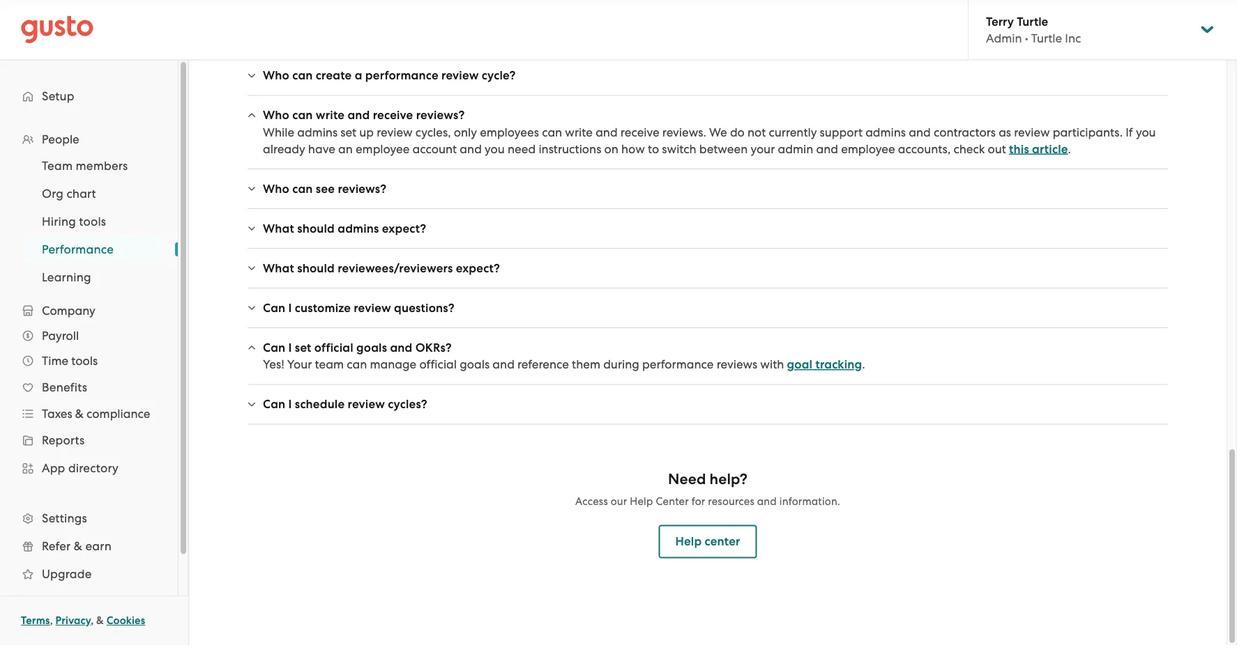 Task type: describe. For each thing, give the bounding box(es) containing it.
what for what should reviewees/reviewers expect?
[[263, 262, 294, 276]]

to
[[648, 142, 659, 156]]

refer & earn link
[[14, 534, 164, 559]]

0 horizontal spatial you
[[485, 142, 505, 156]]

out
[[988, 142, 1006, 156]]

hiring
[[42, 215, 76, 229]]

can for who can write and receive reviews?
[[292, 108, 313, 123]]

hiring tools
[[42, 215, 106, 229]]

who for who can create a performance review cycle?
[[263, 69, 289, 83]]

tools for hiring tools
[[79, 215, 106, 229]]

we
[[709, 126, 727, 140]]

. inside 'yes! your team can manage official goals and reference them during performance reviews with goal tracking .'
[[862, 358, 865, 372]]

learning link
[[25, 265, 164, 290]]

refer & earn
[[42, 540, 112, 554]]

admins up 'accounts,'
[[866, 126, 906, 140]]

performance
[[42, 243, 114, 257]]

refer
[[42, 540, 71, 554]]

reports link
[[14, 428, 164, 453]]

reviews
[[717, 358, 758, 372]]

expect? for what should reviewees/reviewers expect?
[[456, 262, 500, 276]]

. inside this article .
[[1068, 142, 1071, 156]]

them
[[572, 358, 601, 372]]

what should admins expect?
[[263, 222, 426, 236]]

currently
[[769, 126, 817, 140]]

team
[[315, 358, 344, 372]]

only
[[454, 126, 477, 140]]

on
[[604, 142, 619, 156]]

terry turtle admin • turtle inc
[[986, 14, 1081, 45]]

inc
[[1065, 31, 1081, 45]]

create
[[316, 69, 352, 83]]

can i set official goals and okrs?
[[263, 341, 452, 355]]

cycles,
[[416, 126, 451, 140]]

participants.
[[1053, 126, 1123, 140]]

goal
[[787, 358, 813, 372]]

who can create a performance review cycle?
[[263, 69, 516, 83]]

gusto navigation element
[[0, 60, 178, 639]]

your
[[287, 358, 312, 372]]

can i customize review questions?
[[263, 301, 455, 316]]

access
[[576, 496, 608, 508]]

benefits link
[[14, 375, 164, 400]]

admins up what should reviewees/reviewers expect?
[[338, 222, 379, 236]]

cycles?
[[388, 398, 428, 412]]

settings
[[42, 512, 87, 526]]

goal tracking link
[[787, 358, 862, 372]]

and down the support
[[816, 142, 838, 156]]

switch
[[662, 142, 697, 156]]

payroll button
[[14, 324, 164, 349]]

yes!
[[263, 358, 284, 372]]

0 vertical spatial goals
[[356, 341, 387, 355]]

a
[[355, 69, 362, 83]]

questions?
[[394, 301, 455, 316]]

help center
[[676, 535, 741, 550]]

list containing team members
[[0, 152, 178, 292]]

who for who can write and receive reviews?
[[263, 108, 289, 123]]

upgrade
[[42, 568, 92, 582]]

can for can i schedule review cycles?
[[263, 398, 286, 412]]

support
[[820, 126, 863, 140]]

can inside while admins set up review cycles, only employees can write and receive reviews. we do not currently support admins and contractors as review participants. if you already have an employee account and you need instructions on how to switch between your admin and employee accounts, check out
[[542, 126, 562, 140]]

and down only
[[460, 142, 482, 156]]

account
[[413, 142, 457, 156]]

taxes
[[42, 407, 72, 421]]

settings link
[[14, 506, 164, 532]]

taxes & compliance
[[42, 407, 150, 421]]

who can write and receive reviews?
[[263, 108, 465, 123]]

check
[[954, 142, 985, 156]]

accounts,
[[898, 142, 951, 156]]

people button
[[14, 127, 164, 152]]

reference
[[518, 358, 569, 372]]

need
[[668, 471, 706, 489]]

cookies
[[107, 615, 145, 628]]

manage
[[370, 358, 417, 372]]

what for what should admins expect?
[[263, 222, 294, 236]]

learning
[[42, 271, 91, 285]]

directory
[[68, 462, 119, 476]]

schedule
[[295, 398, 345, 412]]

privacy link
[[55, 615, 91, 628]]

team members link
[[25, 153, 164, 179]]

official inside 'yes! your team can manage official goals and reference them during performance reviews with goal tracking .'
[[420, 358, 457, 372]]

0 horizontal spatial write
[[316, 108, 345, 123]]

2 vertical spatial &
[[96, 615, 104, 628]]

time tools
[[42, 354, 98, 368]]

review down what should reviewees/reviewers expect?
[[354, 301, 391, 316]]

and up manage
[[390, 341, 413, 355]]

access our help center for resources and information.
[[576, 496, 841, 508]]

& for compliance
[[75, 407, 84, 421]]

as
[[999, 126, 1011, 140]]

i for customize
[[288, 301, 292, 316]]

time
[[42, 354, 68, 368]]

should for admins
[[297, 222, 335, 236]]

during
[[603, 358, 640, 372]]

review left cycles?
[[348, 398, 385, 412]]

2 , from the left
[[91, 615, 94, 628]]

have
[[308, 142, 335, 156]]

1 horizontal spatial help
[[630, 496, 653, 508]]

while
[[263, 126, 294, 140]]

reviewees/reviewers
[[338, 262, 453, 276]]

not
[[748, 126, 766, 140]]

do
[[730, 126, 745, 140]]

and inside 'yes! your team can manage official goals and reference them during performance reviews with goal tracking .'
[[493, 358, 515, 372]]

admins up have
[[297, 126, 338, 140]]

for
[[692, 496, 706, 508]]

0 horizontal spatial official
[[314, 341, 353, 355]]

customize
[[295, 301, 351, 316]]

app
[[42, 462, 65, 476]]

payroll
[[42, 329, 79, 343]]

receive inside while admins set up review cycles, only employees can write and receive reviews. we do not currently support admins and contractors as review participants. if you already have an employee account and you need instructions on how to switch between your admin and employee accounts, check out
[[621, 126, 660, 140]]

review up this article link
[[1014, 126, 1050, 140]]

how
[[622, 142, 645, 156]]



Task type: locate. For each thing, give the bounding box(es) containing it.
official up team
[[314, 341, 353, 355]]

help for help
[[42, 596, 68, 610]]

and up 'accounts,'
[[909, 126, 931, 140]]

set for up
[[341, 126, 357, 140]]

should
[[297, 222, 335, 236], [297, 262, 335, 276]]

reviews? right see
[[338, 182, 387, 196]]

1 vertical spatial tools
[[71, 354, 98, 368]]

turtle right •
[[1032, 31, 1062, 45]]

performance right during
[[642, 358, 714, 372]]

tools inside dropdown button
[[71, 354, 98, 368]]

cycle?
[[482, 69, 516, 83]]

who
[[263, 69, 289, 83], [263, 108, 289, 123], [263, 182, 289, 196]]

1 horizontal spatial ,
[[91, 615, 94, 628]]

terms
[[21, 615, 50, 628]]

reviews.
[[663, 126, 706, 140]]

. down participants.
[[1068, 142, 1071, 156]]

tracking
[[816, 358, 862, 372]]

0 vertical spatial .
[[1068, 142, 1071, 156]]

official down okrs? on the bottom
[[420, 358, 457, 372]]

can down can i set official goals and okrs?
[[347, 358, 367, 372]]

our
[[611, 496, 627, 508]]

instructions
[[539, 142, 602, 156]]

0 vertical spatial what
[[263, 222, 294, 236]]

performance
[[365, 69, 439, 83], [642, 358, 714, 372]]

1 horizontal spatial employee
[[841, 142, 895, 156]]

2 vertical spatial can
[[263, 398, 286, 412]]

0 vertical spatial &
[[75, 407, 84, 421]]

1 what from the top
[[263, 222, 294, 236]]

time tools button
[[14, 349, 164, 374]]

1 vertical spatial write
[[565, 126, 593, 140]]

admin
[[986, 31, 1022, 45]]

1 horizontal spatial set
[[341, 126, 357, 140]]

2 employee from the left
[[841, 142, 895, 156]]

who for who can see reviews?
[[263, 182, 289, 196]]

you right "if"
[[1136, 126, 1156, 140]]

can up instructions
[[542, 126, 562, 140]]

0 vertical spatial i
[[288, 301, 292, 316]]

,
[[50, 615, 53, 628], [91, 615, 94, 628]]

list containing people
[[0, 127, 178, 617]]

i for set
[[288, 341, 292, 355]]

0 horizontal spatial goals
[[356, 341, 387, 355]]

reviews?
[[416, 108, 465, 123], [338, 182, 387, 196]]

1 vertical spatial should
[[297, 262, 335, 276]]

2 vertical spatial who
[[263, 182, 289, 196]]

1 vertical spatial receive
[[621, 126, 660, 140]]

set
[[341, 126, 357, 140], [295, 341, 311, 355]]

company
[[42, 304, 95, 318]]

set inside while admins set up review cycles, only employees can write and receive reviews. we do not currently support admins and contractors as review participants. if you already have an employee account and you need instructions on how to switch between your admin and employee accounts, check out
[[341, 126, 357, 140]]

resources
[[708, 496, 755, 508]]

1 horizontal spatial goals
[[460, 358, 490, 372]]

benefits
[[42, 381, 87, 395]]

& for earn
[[74, 540, 82, 554]]

compliance
[[87, 407, 150, 421]]

review right up
[[377, 126, 413, 140]]

help up privacy link
[[42, 596, 68, 610]]

write inside while admins set up review cycles, only employees can write and receive reviews. we do not currently support admins and contractors as review participants. if you already have an employee account and you need instructions on how to switch between your admin and employee accounts, check out
[[565, 126, 593, 140]]

chart
[[67, 187, 96, 201]]

1 vertical spatial set
[[295, 341, 311, 355]]

expect? for what should admins expect?
[[382, 222, 426, 236]]

0 vertical spatial reviews?
[[416, 108, 465, 123]]

& right the "taxes"
[[75, 407, 84, 421]]

help inside gusto navigation element
[[42, 596, 68, 610]]

while admins set up review cycles, only employees can write and receive reviews. we do not currently support admins and contractors as review participants. if you already have an employee account and you need instructions on how to switch between your admin and employee accounts, check out
[[263, 126, 1156, 156]]

tools up performance "link"
[[79, 215, 106, 229]]

can for can i customize review questions?
[[263, 301, 286, 316]]

org chart link
[[25, 181, 164, 206]]

write up have
[[316, 108, 345, 123]]

can
[[263, 301, 286, 316], [263, 341, 286, 355], [263, 398, 286, 412]]

1 horizontal spatial .
[[1068, 142, 1071, 156]]

employee down the support
[[841, 142, 895, 156]]

review left the 'cycle?'
[[442, 69, 479, 83]]

1 horizontal spatial you
[[1136, 126, 1156, 140]]

tools down the payroll dropdown button
[[71, 354, 98, 368]]

1 horizontal spatial performance
[[642, 358, 714, 372]]

1 vertical spatial help
[[676, 535, 702, 550]]

0 horizontal spatial receive
[[373, 108, 413, 123]]

, left privacy
[[50, 615, 53, 628]]

0 vertical spatial help
[[630, 496, 653, 508]]

. right goal
[[862, 358, 865, 372]]

can up while
[[292, 108, 313, 123]]

performance link
[[25, 237, 164, 262]]

1 who from the top
[[263, 69, 289, 83]]

& left cookies button
[[96, 615, 104, 628]]

hiring tools link
[[25, 209, 164, 234]]

i up the your at the bottom of the page
[[288, 341, 292, 355]]

reviews? up the "cycles,"
[[416, 108, 465, 123]]

and up up
[[348, 108, 370, 123]]

0 horizontal spatial help
[[42, 596, 68, 610]]

can for who can create a performance review cycle?
[[292, 69, 313, 83]]

you
[[1136, 126, 1156, 140], [485, 142, 505, 156]]

0 vertical spatial who
[[263, 69, 289, 83]]

and left reference at bottom left
[[493, 358, 515, 372]]

1 horizontal spatial official
[[420, 358, 457, 372]]

1 vertical spatial i
[[288, 341, 292, 355]]

goals up manage
[[356, 341, 387, 355]]

your
[[751, 142, 775, 156]]

turtle up •
[[1017, 14, 1049, 28]]

1 vertical spatial reviews?
[[338, 182, 387, 196]]

1 i from the top
[[288, 301, 292, 316]]

can down yes!
[[263, 398, 286, 412]]

should up customize
[[297, 262, 335, 276]]

0 vertical spatial write
[[316, 108, 345, 123]]

tools for time tools
[[71, 354, 98, 368]]

performance inside 'yes! your team can manage official goals and reference them during performance reviews with goal tracking .'
[[642, 358, 714, 372]]

should for reviewees/reviewers
[[297, 262, 335, 276]]

2 i from the top
[[288, 341, 292, 355]]

0 vertical spatial expect?
[[382, 222, 426, 236]]

employee
[[356, 142, 410, 156], [841, 142, 895, 156]]

1 vertical spatial goals
[[460, 358, 490, 372]]

information.
[[780, 496, 841, 508]]

& inside dropdown button
[[75, 407, 84, 421]]

admin
[[778, 142, 814, 156]]

what should reviewees/reviewers expect?
[[263, 262, 500, 276]]

3 i from the top
[[288, 398, 292, 412]]

employee down up
[[356, 142, 410, 156]]

can left "create"
[[292, 69, 313, 83]]

goals left reference at bottom left
[[460, 358, 490, 372]]

should down who can see reviews?
[[297, 222, 335, 236]]

an
[[338, 142, 353, 156]]

1 can from the top
[[263, 301, 286, 316]]

0 vertical spatial set
[[341, 126, 357, 140]]

review
[[442, 69, 479, 83], [377, 126, 413, 140], [1014, 126, 1050, 140], [354, 301, 391, 316], [348, 398, 385, 412]]

0 horizontal spatial reviews?
[[338, 182, 387, 196]]

help
[[630, 496, 653, 508], [676, 535, 702, 550], [42, 596, 68, 610]]

set up the your at the bottom of the page
[[295, 341, 311, 355]]

can inside 'yes! your team can manage official goals and reference them during performance reviews with goal tracking .'
[[347, 358, 367, 372]]

2 list from the top
[[0, 152, 178, 292]]

org
[[42, 187, 63, 201]]

.
[[1068, 142, 1071, 156], [862, 358, 865, 372]]

company button
[[14, 299, 164, 324]]

0 vertical spatial should
[[297, 222, 335, 236]]

people
[[42, 133, 79, 146]]

members
[[76, 159, 128, 173]]

i left customize
[[288, 301, 292, 316]]

2 who from the top
[[263, 108, 289, 123]]

set for official
[[295, 341, 311, 355]]

help for help center
[[676, 535, 702, 550]]

0 horizontal spatial employee
[[356, 142, 410, 156]]

can for who can see reviews?
[[292, 182, 313, 196]]

receive up "how"
[[621, 126, 660, 140]]

1 vertical spatial who
[[263, 108, 289, 123]]

center
[[705, 535, 741, 550]]

1 horizontal spatial reviews?
[[416, 108, 465, 123]]

2 horizontal spatial help
[[676, 535, 702, 550]]

article
[[1032, 142, 1068, 157]]

with
[[761, 358, 784, 372]]

3 can from the top
[[263, 398, 286, 412]]

i left schedule
[[288, 398, 292, 412]]

can for can i set official goals and okrs?
[[263, 341, 286, 355]]

1 vertical spatial performance
[[642, 358, 714, 372]]

0 vertical spatial performance
[[365, 69, 439, 83]]

1 vertical spatial expect?
[[456, 262, 500, 276]]

privacy
[[55, 615, 91, 628]]

2 vertical spatial i
[[288, 398, 292, 412]]

help inside "link"
[[676, 535, 702, 550]]

org chart
[[42, 187, 96, 201]]

0 vertical spatial official
[[314, 341, 353, 355]]

1 horizontal spatial expect?
[[456, 262, 500, 276]]

can up yes!
[[263, 341, 286, 355]]

terms link
[[21, 615, 50, 628]]

2 can from the top
[[263, 341, 286, 355]]

goals inside 'yes! your team can manage official goals and reference them during performance reviews with goal tracking .'
[[460, 358, 490, 372]]

if
[[1126, 126, 1133, 140]]

1 horizontal spatial write
[[565, 126, 593, 140]]

3 who from the top
[[263, 182, 289, 196]]

need help?
[[668, 471, 748, 489]]

performance right a
[[365, 69, 439, 83]]

0 vertical spatial you
[[1136, 126, 1156, 140]]

expect?
[[382, 222, 426, 236], [456, 262, 500, 276]]

terry
[[986, 14, 1014, 28]]

already
[[263, 142, 305, 156]]

0 vertical spatial receive
[[373, 108, 413, 123]]

can left see
[[292, 182, 313, 196]]

1 vertical spatial turtle
[[1032, 31, 1062, 45]]

0 horizontal spatial set
[[295, 341, 311, 355]]

help center link
[[659, 526, 757, 559]]

0 vertical spatial turtle
[[1017, 14, 1049, 28]]

and up on at the top left of page
[[596, 126, 618, 140]]

0 horizontal spatial .
[[862, 358, 865, 372]]

yes! your team can manage official goals and reference them during performance reviews with goal tracking .
[[263, 358, 865, 372]]

1 horizontal spatial receive
[[621, 126, 660, 140]]

cookies button
[[107, 613, 145, 630]]

receive
[[373, 108, 413, 123], [621, 126, 660, 140]]

, left cookies button
[[91, 615, 94, 628]]

center
[[656, 496, 689, 508]]

2 what from the top
[[263, 262, 294, 276]]

and
[[348, 108, 370, 123], [596, 126, 618, 140], [909, 126, 931, 140], [460, 142, 482, 156], [816, 142, 838, 156], [390, 341, 413, 355], [493, 358, 515, 372], [757, 496, 777, 508]]

can left customize
[[263, 301, 286, 316]]

between
[[700, 142, 748, 156]]

1 should from the top
[[297, 222, 335, 236]]

can i schedule review cycles?
[[263, 398, 428, 412]]

1 list from the top
[[0, 127, 178, 617]]

reports
[[42, 434, 85, 448]]

1 vertical spatial official
[[420, 358, 457, 372]]

1 vertical spatial what
[[263, 262, 294, 276]]

1 vertical spatial you
[[485, 142, 505, 156]]

help?
[[710, 471, 748, 489]]

0 vertical spatial tools
[[79, 215, 106, 229]]

app directory
[[42, 462, 119, 476]]

okrs?
[[416, 341, 452, 355]]

can
[[292, 69, 313, 83], [292, 108, 313, 123], [542, 126, 562, 140], [292, 182, 313, 196], [347, 358, 367, 372]]

1 , from the left
[[50, 615, 53, 628]]

home image
[[21, 16, 93, 44]]

help right our
[[630, 496, 653, 508]]

0 vertical spatial can
[[263, 301, 286, 316]]

up
[[359, 126, 374, 140]]

this article .
[[1009, 142, 1071, 157]]

terms , privacy , & cookies
[[21, 615, 145, 628]]

0 horizontal spatial expect?
[[382, 222, 426, 236]]

need
[[508, 142, 536, 156]]

1 vertical spatial &
[[74, 540, 82, 554]]

1 employee from the left
[[356, 142, 410, 156]]

and right resources
[[757, 496, 777, 508]]

2 vertical spatial help
[[42, 596, 68, 610]]

i for schedule
[[288, 398, 292, 412]]

& left earn
[[74, 540, 82, 554]]

0 horizontal spatial ,
[[50, 615, 53, 628]]

set up the an
[[341, 126, 357, 140]]

list
[[0, 127, 178, 617], [0, 152, 178, 292]]

receive up up
[[373, 108, 413, 123]]

write up instructions
[[565, 126, 593, 140]]

help left center
[[676, 535, 702, 550]]

1 vertical spatial .
[[862, 358, 865, 372]]

2 should from the top
[[297, 262, 335, 276]]

1 vertical spatial can
[[263, 341, 286, 355]]

0 horizontal spatial performance
[[365, 69, 439, 83]]

you down employees
[[485, 142, 505, 156]]

see
[[316, 182, 335, 196]]



Task type: vqa. For each thing, say whether or not it's contained in the screenshot.
first What's from the bottom of the page
no



